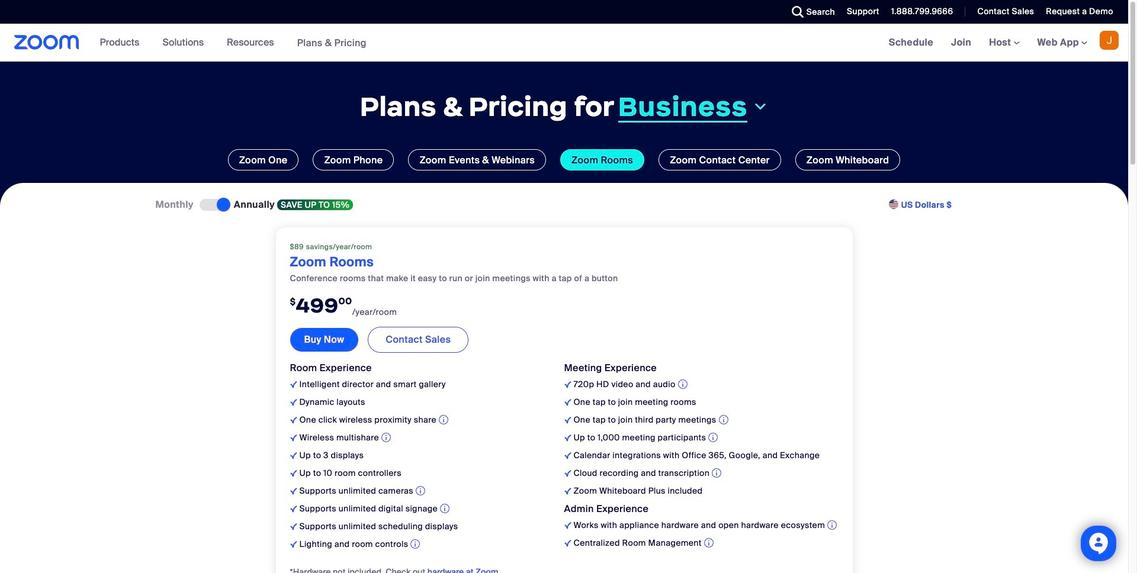 Task type: locate. For each thing, give the bounding box(es) containing it.
meetings navigation
[[880, 24, 1128, 62]]

main content
[[0, 24, 1128, 573]]

banner
[[0, 24, 1128, 62]]

profile picture image
[[1100, 31, 1119, 50]]



Task type: describe. For each thing, give the bounding box(es) containing it.
down image
[[753, 100, 769, 114]]

product information navigation
[[91, 24, 375, 62]]

tabs of zoom services tab list
[[18, 149, 1111, 171]]

zoom logo image
[[14, 35, 79, 50]]



Task type: vqa. For each thing, say whether or not it's contained in the screenshot.
Collaboration
no



